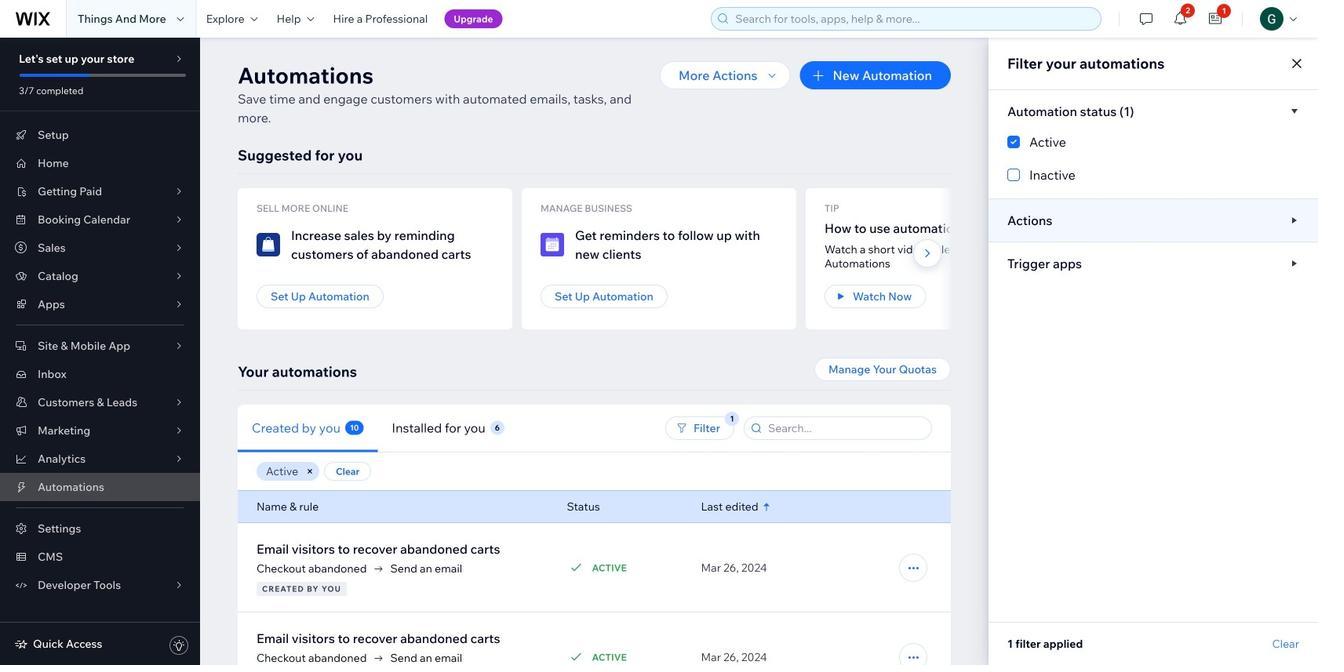 Task type: vqa. For each thing, say whether or not it's contained in the screenshot.
1st category "icon"
yes



Task type: locate. For each thing, give the bounding box(es) containing it.
Search... field
[[764, 417, 927, 439]]

tab list
[[238, 405, 603, 452]]

None checkbox
[[1008, 133, 1300, 151], [1008, 166, 1300, 184], [1008, 133, 1300, 151], [1008, 166, 1300, 184]]

Search for tools, apps, help & more... field
[[731, 8, 1096, 30]]

list
[[238, 188, 1318, 330]]

0 horizontal spatial category image
[[257, 233, 280, 257]]

category image
[[257, 233, 280, 257], [541, 233, 564, 257]]

1 horizontal spatial category image
[[541, 233, 564, 257]]



Task type: describe. For each thing, give the bounding box(es) containing it.
2 category image from the left
[[541, 233, 564, 257]]

sidebar element
[[0, 38, 200, 665]]

1 category image from the left
[[257, 233, 280, 257]]



